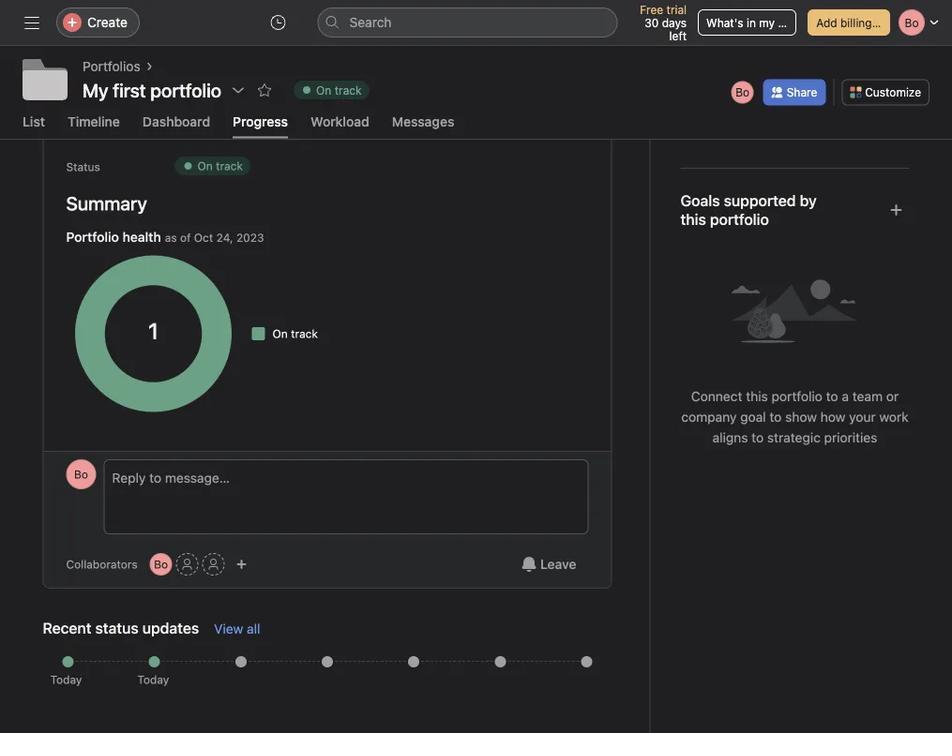 Task type: vqa. For each thing, say whether or not it's contained in the screenshot.
priorities
yes



Task type: locate. For each thing, give the bounding box(es) containing it.
2 horizontal spatial on
[[316, 83, 331, 97]]

search
[[350, 15, 392, 30]]

2 horizontal spatial to
[[826, 389, 838, 404]]

portfolio health
[[66, 229, 161, 245]]

team
[[853, 389, 883, 404]]

to
[[826, 389, 838, 404], [770, 409, 782, 425], [752, 430, 764, 445]]

messages
[[392, 114, 454, 129]]

dashboard link
[[143, 114, 210, 138]]

leave button
[[509, 548, 589, 581]]

goals supported by this portfolio
[[681, 192, 817, 228]]

bo right collaborators
[[154, 558, 168, 571]]

what's in my trial? button
[[698, 9, 804, 36]]

today
[[50, 673, 82, 687], [137, 673, 169, 687]]

1 horizontal spatial to
[[770, 409, 782, 425]]

1 horizontal spatial bo button
[[150, 553, 172, 576]]

2 today from the left
[[137, 673, 169, 687]]

2023
[[236, 231, 264, 244]]

2 vertical spatial track
[[291, 327, 318, 340]]

my
[[759, 16, 775, 29]]

timeline
[[68, 114, 120, 129]]

1 horizontal spatial today
[[137, 673, 169, 687]]

2 vertical spatial on track
[[273, 327, 318, 340]]

to left a
[[826, 389, 838, 404]]

portfolios link
[[83, 56, 140, 77]]

to right "goal" at bottom
[[770, 409, 782, 425]]

portfolio health as of oct 24, 2023
[[66, 229, 264, 245]]

first portfolio
[[113, 79, 221, 101]]

company
[[681, 409, 737, 425]]

create
[[87, 15, 128, 30]]

1 vertical spatial on track
[[197, 159, 243, 172]]

view all
[[214, 621, 260, 637]]

track
[[335, 83, 362, 97], [216, 159, 243, 172], [291, 327, 318, 340]]

collaborators
[[66, 558, 138, 571]]

2 horizontal spatial bo
[[736, 86, 750, 99]]

progress
[[233, 114, 288, 129]]

customize
[[865, 86, 921, 99]]

0 horizontal spatial today
[[50, 673, 82, 687]]

dashboard
[[143, 114, 210, 129]]

progress link
[[233, 114, 288, 138]]

1 vertical spatial on
[[197, 159, 213, 172]]

search button
[[318, 8, 618, 38]]

free
[[640, 3, 663, 16]]

bo left share button on the right of page
[[736, 86, 750, 99]]

my first portfolio
[[83, 79, 221, 101]]

how
[[821, 409, 846, 425]]

on track
[[316, 83, 362, 97], [197, 159, 243, 172], [273, 327, 318, 340]]

connect
[[691, 389, 743, 404]]

this portfolio
[[681, 210, 769, 228]]

workload link
[[311, 114, 369, 138]]

1 horizontal spatial track
[[291, 327, 318, 340]]

2 horizontal spatial track
[[335, 83, 362, 97]]

0 horizontal spatial track
[[216, 159, 243, 172]]

1 vertical spatial to
[[770, 409, 782, 425]]

to down "goal" at bottom
[[752, 430, 764, 445]]

2 vertical spatial to
[[752, 430, 764, 445]]

0 horizontal spatial to
[[752, 430, 764, 445]]

bo up collaborators
[[74, 468, 88, 481]]

0 vertical spatial on
[[316, 83, 331, 97]]

add billing info
[[816, 16, 895, 29]]

on track inside popup button
[[316, 83, 362, 97]]

oct
[[194, 231, 213, 244]]

track inside popup button
[[335, 83, 362, 97]]

today down the recent
[[50, 673, 82, 687]]

2 vertical spatial bo
[[154, 558, 168, 571]]

strategic
[[767, 430, 821, 445]]

as
[[165, 231, 177, 244]]

1 vertical spatial bo
[[74, 468, 88, 481]]

what's in my trial?
[[707, 16, 804, 29]]

days
[[662, 16, 687, 29]]

share button
[[763, 79, 826, 105]]

summary
[[66, 192, 147, 214]]

view all button
[[214, 621, 260, 637]]

on inside popup button
[[316, 83, 331, 97]]

0 vertical spatial track
[[335, 83, 362, 97]]

show
[[785, 409, 817, 425]]

portfolios
[[83, 59, 140, 74]]

on
[[316, 83, 331, 97], [197, 159, 213, 172], [273, 327, 288, 340]]

trial?
[[778, 16, 804, 29]]

bo button up collaborators
[[66, 460, 96, 490]]

bo button right collaborators
[[150, 553, 172, 576]]

click to edit portfolio description… document
[[681, 108, 910, 145]]

list
[[23, 114, 45, 129]]

0 vertical spatial on track
[[316, 83, 362, 97]]

1 vertical spatial bo button
[[150, 553, 172, 576]]

0 vertical spatial bo button
[[66, 460, 96, 490]]

bo button
[[66, 460, 96, 490], [150, 553, 172, 576]]

share
[[787, 86, 817, 99]]

0 horizontal spatial bo button
[[66, 460, 96, 490]]

add
[[816, 16, 837, 29]]

today down status updates
[[137, 673, 169, 687]]

info
[[875, 16, 895, 29]]

recent status updates
[[43, 619, 199, 637]]

history image
[[271, 15, 286, 30]]

bo
[[736, 86, 750, 99], [74, 468, 88, 481], [154, 558, 168, 571]]

add billing info button
[[808, 9, 895, 36]]

0 horizontal spatial on
[[197, 159, 213, 172]]

connect this portfolio to a team or company goal to show how your work aligns to strategic priorities
[[681, 389, 909, 445]]

1 horizontal spatial on
[[273, 327, 288, 340]]



Task type: describe. For each thing, give the bounding box(es) containing it.
0 horizontal spatial bo
[[74, 468, 88, 481]]

or
[[886, 389, 899, 404]]

priorities
[[824, 430, 878, 445]]

portfolio
[[772, 389, 823, 404]]

30
[[645, 16, 659, 29]]

status updates
[[95, 619, 199, 637]]

add parent goal image
[[889, 202, 904, 217]]

add or remove collaborators image
[[236, 559, 247, 570]]

timeline link
[[68, 114, 120, 138]]

1 horizontal spatial bo
[[154, 558, 168, 571]]

free trial 30 days left
[[640, 3, 687, 42]]

in
[[747, 16, 756, 29]]

1 vertical spatial track
[[216, 159, 243, 172]]

24,
[[216, 231, 233, 244]]

leave
[[540, 557, 577, 572]]

your
[[849, 409, 876, 425]]

this
[[746, 389, 768, 404]]

view
[[214, 621, 243, 637]]

a
[[842, 389, 849, 404]]

of
[[180, 231, 191, 244]]

supported
[[724, 192, 796, 209]]

create button
[[56, 8, 140, 38]]

aligns
[[713, 430, 748, 445]]

trial
[[667, 3, 687, 16]]

by
[[800, 192, 817, 209]]

goal
[[740, 409, 766, 425]]

add to starred image
[[257, 83, 272, 98]]

0 vertical spatial bo
[[736, 86, 750, 99]]

messages link
[[392, 114, 454, 138]]

search list box
[[318, 8, 618, 38]]

billing
[[841, 16, 872, 29]]

workload
[[311, 114, 369, 129]]

1 today from the left
[[50, 673, 82, 687]]

work
[[879, 409, 909, 425]]

show options image
[[231, 83, 246, 98]]

list link
[[23, 114, 45, 138]]

on track button
[[285, 77, 378, 103]]

recent
[[43, 619, 91, 637]]

goals
[[681, 192, 720, 209]]

expand sidebar image
[[24, 15, 39, 30]]

0 vertical spatial to
[[826, 389, 838, 404]]

my
[[83, 79, 108, 101]]

left
[[669, 29, 687, 42]]

all
[[247, 621, 260, 637]]

what's
[[707, 16, 744, 29]]

status
[[66, 160, 100, 173]]

customize button
[[842, 79, 930, 105]]

2 vertical spatial on
[[273, 327, 288, 340]]



